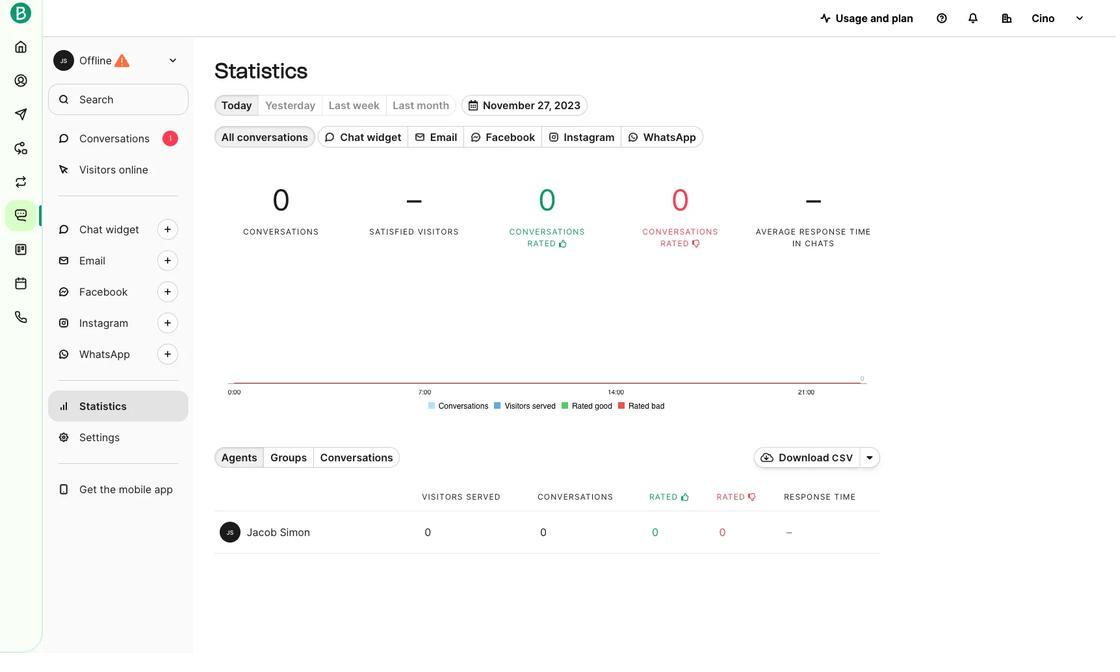 Task type: vqa. For each thing, say whether or not it's contained in the screenshot.
the right photo
no



Task type: locate. For each thing, give the bounding box(es) containing it.
good image
[[559, 240, 567, 248]]

cino
[[1032, 12, 1055, 25]]

js left jacob
[[227, 529, 234, 536]]

2 horizontal spatial –
[[807, 183, 821, 218]]

today button
[[215, 95, 258, 116]]

facebook inside facebook button
[[486, 130, 535, 143]]

2 conversations rated from the left
[[643, 227, 719, 248]]

1 horizontal spatial whatsapp
[[644, 130, 696, 143]]

0
[[272, 183, 290, 218], [538, 183, 557, 218], [672, 183, 690, 218], [425, 526, 431, 539], [540, 526, 547, 539], [652, 526, 659, 539], [720, 526, 726, 539]]

visitors served
[[422, 492, 501, 502]]

1 vertical spatial whatsapp
[[79, 348, 130, 361]]

november 27, 2023
[[483, 99, 581, 112]]

chat widget inside chat widget button
[[340, 130, 402, 143]]

facebook inside facebook link
[[79, 285, 128, 298]]

– up response
[[807, 183, 821, 218]]

bad image
[[693, 240, 700, 248]]

1 vertical spatial js
[[227, 529, 234, 536]]

0 horizontal spatial conversations rated
[[509, 227, 585, 248]]

bad image
[[749, 494, 756, 501]]

conversations
[[79, 132, 150, 145], [320, 451, 393, 464], [538, 492, 614, 502]]

0 horizontal spatial –
[[407, 183, 422, 218]]

– down response
[[787, 526, 792, 539]]

rated
[[528, 239, 556, 248], [661, 239, 690, 248], [650, 492, 678, 502], [717, 492, 746, 502]]

visitors left online at the left top of page
[[79, 163, 116, 176]]

0 horizontal spatial conversations
[[79, 132, 150, 145]]

chat inside button
[[340, 130, 364, 143]]

settings
[[79, 431, 120, 444]]

2 horizontal spatial conversations
[[538, 492, 614, 502]]

csv
[[832, 453, 854, 464]]

rated left bad image at the bottom right of page
[[717, 492, 746, 502]]

usage and plan button
[[810, 5, 924, 31]]

get
[[79, 483, 97, 496]]

1 horizontal spatial email
[[430, 130, 457, 143]]

1 horizontal spatial statistics
[[215, 59, 308, 83]]

widget
[[367, 130, 402, 143], [106, 223, 139, 236]]

widget left email "button"
[[367, 130, 402, 143]]

email left facebook button at the top left of the page
[[430, 130, 457, 143]]

conversations rated
[[509, 227, 585, 248], [643, 227, 719, 248]]

0 vertical spatial whatsapp
[[644, 130, 696, 143]]

get the mobile app
[[79, 483, 173, 496]]

facebook
[[486, 130, 535, 143], [79, 285, 128, 298]]

0 horizontal spatial facebook
[[79, 285, 128, 298]]

1 vertical spatial instagram
[[79, 317, 128, 330]]

js left offline
[[60, 57, 67, 64]]

rated left good icon
[[650, 492, 678, 502]]

0 vertical spatial chat widget
[[340, 130, 402, 143]]

groups button
[[264, 447, 313, 468]]

chat
[[340, 130, 364, 143], [79, 223, 103, 236]]

0 vertical spatial instagram
[[564, 130, 615, 143]]

conversations button
[[313, 447, 400, 468]]

2023
[[554, 99, 581, 112]]

search
[[79, 93, 114, 106]]

all conversations
[[221, 130, 308, 143]]

rated left good image
[[528, 239, 556, 248]]

statistics inside 'link'
[[79, 400, 127, 413]]

download
[[779, 451, 830, 464]]

conversations
[[237, 130, 308, 143], [243, 227, 319, 237], [509, 227, 585, 237], [643, 227, 719, 237]]

whatsapp
[[644, 130, 696, 143], [79, 348, 130, 361]]

0 vertical spatial conversations
[[79, 132, 150, 145]]

1 horizontal spatial conversations
[[320, 451, 393, 464]]

–
[[407, 183, 422, 218], [807, 183, 821, 218], [787, 526, 792, 539]]

1 vertical spatial email
[[79, 254, 105, 267]]

email
[[430, 130, 457, 143], [79, 254, 105, 267]]

satisfied visitors
[[369, 227, 459, 237]]

0 horizontal spatial chat widget
[[79, 223, 139, 236]]

facebook up instagram "link"
[[79, 285, 128, 298]]

facebook down november
[[486, 130, 535, 143]]

instagram down "2023"
[[564, 130, 615, 143]]

0 horizontal spatial visitors
[[79, 163, 116, 176]]

widget up the email link
[[106, 223, 139, 236]]

1 horizontal spatial chat widget
[[340, 130, 402, 143]]

1 vertical spatial conversations
[[320, 451, 393, 464]]

email link
[[48, 245, 189, 276]]

1 horizontal spatial visitors
[[422, 492, 463, 502]]

whatsapp link
[[48, 339, 189, 370]]

0 horizontal spatial widget
[[106, 223, 139, 236]]

1 vertical spatial statistics
[[79, 400, 127, 413]]

0 horizontal spatial js
[[60, 57, 67, 64]]

chat widget left email "button"
[[340, 130, 402, 143]]

1 horizontal spatial facebook
[[486, 130, 535, 143]]

1 horizontal spatial widget
[[367, 130, 402, 143]]

1 vertical spatial facebook
[[79, 285, 128, 298]]

agents button
[[215, 447, 264, 468]]

usage and plan
[[836, 12, 914, 25]]

the
[[100, 483, 116, 496]]

0 horizontal spatial email
[[79, 254, 105, 267]]

jacob simon
[[247, 526, 310, 539]]

app
[[154, 483, 173, 496]]

0 horizontal spatial instagram
[[79, 317, 128, 330]]

visitors
[[79, 163, 116, 176], [422, 492, 463, 502]]

1 horizontal spatial instagram
[[564, 130, 615, 143]]

chats
[[805, 239, 835, 248]]

27,
[[538, 99, 552, 112]]

1 horizontal spatial js
[[227, 529, 234, 536]]

visitors
[[418, 227, 459, 237]]

visitors left "served"
[[422, 492, 463, 502]]

0 horizontal spatial statistics
[[79, 400, 127, 413]]

0 vertical spatial email
[[430, 130, 457, 143]]

0 vertical spatial time
[[850, 227, 872, 237]]

0 vertical spatial widget
[[367, 130, 402, 143]]

0 vertical spatial chat
[[340, 130, 364, 143]]

1 vertical spatial chat
[[79, 223, 103, 236]]

facebook button
[[464, 126, 542, 147]]

whatsapp button
[[621, 126, 703, 147]]

chat widget up the email link
[[79, 223, 139, 236]]

0 vertical spatial facebook
[[486, 130, 535, 143]]

2 vertical spatial conversations
[[538, 492, 614, 502]]

email up facebook link at the left top
[[79, 254, 105, 267]]

statistics
[[215, 59, 308, 83], [79, 400, 127, 413]]

visitors for visitors served
[[422, 492, 463, 502]]

statistics up "settings" at bottom left
[[79, 400, 127, 413]]

0 vertical spatial js
[[60, 57, 67, 64]]

statistics up today
[[215, 59, 308, 83]]

conversations inside button
[[320, 451, 393, 464]]

response
[[784, 492, 832, 502]]

– up satisfied visitors
[[407, 183, 422, 218]]

november
[[483, 99, 535, 112]]

1 horizontal spatial chat
[[340, 130, 364, 143]]

groups
[[271, 451, 307, 464]]

0 vertical spatial visitors
[[79, 163, 116, 176]]

1 conversations rated from the left
[[509, 227, 585, 248]]

js
[[60, 57, 67, 64], [227, 529, 234, 536]]

js for offline
[[60, 57, 67, 64]]

instagram
[[564, 130, 615, 143], [79, 317, 128, 330]]

1 vertical spatial visitors
[[422, 492, 463, 502]]

all conversations button
[[215, 126, 315, 147]]

instagram up whatsapp link
[[79, 317, 128, 330]]

time
[[850, 227, 872, 237], [835, 492, 856, 502]]

1 horizontal spatial conversations rated
[[643, 227, 719, 248]]

chat widget
[[340, 130, 402, 143], [79, 223, 139, 236]]

1 horizontal spatial –
[[787, 526, 792, 539]]



Task type: describe. For each thing, give the bounding box(es) containing it.
offline
[[79, 54, 112, 67]]

download csv
[[779, 451, 854, 464]]

1 vertical spatial widget
[[106, 223, 139, 236]]

simon
[[280, 526, 310, 539]]

– for visitors
[[407, 183, 422, 218]]

email button
[[408, 126, 464, 147]]

response
[[800, 227, 847, 237]]

chat widget link
[[48, 214, 189, 245]]

all
[[221, 130, 234, 143]]

agents
[[221, 451, 257, 464]]

average
[[756, 227, 797, 237]]

instagram inside button
[[564, 130, 615, 143]]

and
[[871, 12, 889, 25]]

email inside email "button"
[[430, 130, 457, 143]]

instagram link
[[48, 308, 189, 339]]

solo image
[[867, 453, 873, 463]]

november 27, 2023 button
[[462, 95, 588, 116]]

mobile
[[119, 483, 152, 496]]

search link
[[48, 84, 189, 115]]

chat widget button
[[318, 126, 408, 147]]

conversations rated for bad icon
[[643, 227, 719, 248]]

visitors for visitors online
[[79, 163, 116, 176]]

facebook link
[[48, 276, 189, 308]]

– for response
[[807, 183, 821, 218]]

1 vertical spatial time
[[835, 492, 856, 502]]

plan
[[892, 12, 914, 25]]

1 vertical spatial chat widget
[[79, 223, 139, 236]]

visitors online link
[[48, 154, 189, 185]]

average response time in chats
[[756, 227, 872, 248]]

0 vertical spatial statistics
[[215, 59, 308, 83]]

visitors online
[[79, 163, 148, 176]]

whatsapp inside button
[[644, 130, 696, 143]]

time inside 'average response time in chats'
[[850, 227, 872, 237]]

0 horizontal spatial whatsapp
[[79, 348, 130, 361]]

response time
[[784, 492, 856, 502]]

served
[[466, 492, 501, 502]]

0 horizontal spatial chat
[[79, 223, 103, 236]]

cino button
[[992, 5, 1096, 31]]

jacob
[[247, 526, 277, 539]]

online
[[119, 163, 148, 176]]

good image
[[681, 494, 689, 501]]

in
[[793, 239, 802, 248]]

instagram button
[[542, 126, 621, 147]]

conversations inside button
[[237, 130, 308, 143]]

usage
[[836, 12, 868, 25]]

get the mobile app link
[[48, 474, 189, 505]]

1
[[169, 133, 172, 143]]

statistics link
[[48, 391, 189, 422]]

js for jacob simon
[[227, 529, 234, 536]]

widget inside button
[[367, 130, 402, 143]]

satisfied
[[369, 227, 415, 237]]

conversations rated for good image
[[509, 227, 585, 248]]

instagram inside "link"
[[79, 317, 128, 330]]

rated left bad icon
[[661, 239, 690, 248]]

settings link
[[48, 422, 189, 453]]

today
[[221, 99, 252, 112]]



